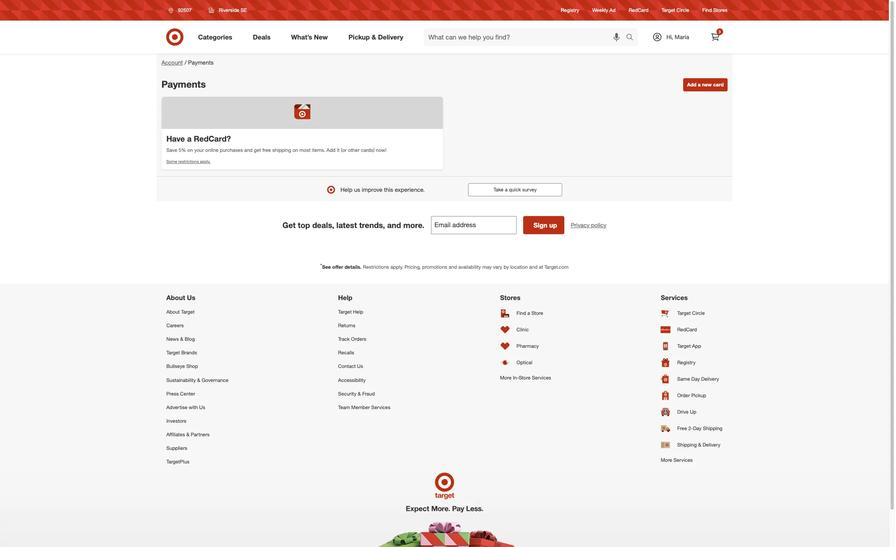Task type: vqa. For each thing, say whether or not it's contained in the screenshot.
Now through Monday, score incredible, online-only deals
no



Task type: describe. For each thing, give the bounding box(es) containing it.
optical link
[[501, 354, 552, 371]]

pickup inside "link"
[[692, 392, 707, 399]]

0 vertical spatial target circle link
[[662, 7, 690, 14]]

take a quick survey
[[494, 186, 537, 193]]

clinic link
[[501, 322, 552, 338]]

targetplus
[[167, 459, 190, 465]]

shipping
[[273, 147, 291, 153]]

delivery for pickup & delivery
[[378, 33, 404, 41]]

news & blog link
[[167, 332, 229, 346]]

order
[[678, 392, 691, 399]]

target up the hi,
[[662, 7, 676, 13]]

deals,
[[313, 220, 335, 230]]

take
[[494, 186, 504, 193]]

help for help us improve this experience.
[[341, 186, 353, 193]]

restrictions
[[178, 159, 199, 164]]

us inside 'link'
[[199, 404, 205, 410]]

most
[[300, 147, 311, 153]]

security & fraud
[[338, 391, 375, 397]]

account
[[162, 59, 183, 66]]

& for news
[[180, 336, 183, 342]]

0 horizontal spatial registry link
[[561, 7, 580, 14]]

deals
[[253, 33, 271, 41]]

your
[[195, 147, 204, 153]]

2 vertical spatial help
[[353, 309, 364, 315]]

same
[[678, 376, 691, 382]]

get
[[254, 147, 261, 153]]

riverside se
[[219, 7, 247, 13]]

pharmacy link
[[501, 338, 552, 354]]

free
[[678, 425, 688, 432]]

1 vertical spatial target circle
[[678, 310, 705, 316]]

1 vertical spatial stores
[[501, 294, 521, 302]]

sustainability
[[167, 377, 196, 383]]

0 vertical spatial day
[[692, 376, 701, 382]]

0 vertical spatial payments
[[188, 59, 214, 66]]

pickup & delivery
[[349, 33, 404, 41]]

governance
[[202, 377, 229, 383]]

fraud
[[363, 391, 375, 397]]

a for store
[[528, 310, 531, 316]]

up
[[550, 221, 558, 229]]

find a store link
[[501, 305, 552, 322]]

1 on from the left
[[188, 147, 193, 153]]

optical
[[517, 360, 533, 366]]

careers link
[[167, 319, 229, 332]]

pickup & delivery link
[[342, 28, 414, 46]]

blog
[[185, 336, 195, 342]]

partners
[[191, 432, 210, 438]]

contact us link
[[338, 360, 391, 373]]

some restrictions apply. button
[[167, 159, 211, 165]]

find stores link
[[703, 7, 728, 14]]

bullseye shop link
[[167, 360, 229, 373]]

member
[[352, 404, 370, 410]]

see
[[322, 264, 331, 270]]

target app link
[[661, 338, 723, 354]]

2-
[[689, 425, 694, 432]]

1 vertical spatial target circle link
[[661, 305, 723, 322]]

what's new link
[[284, 28, 338, 46]]

0 horizontal spatial circle
[[677, 7, 690, 13]]

and left at
[[530, 264, 538, 270]]

1 vertical spatial redcard link
[[661, 322, 723, 338]]

team
[[338, 404, 350, 410]]

press
[[167, 391, 179, 397]]

with
[[189, 404, 198, 410]]

pricing,
[[405, 264, 421, 270]]

brands
[[181, 350, 197, 356]]

in-
[[513, 375, 519, 381]]

target app
[[678, 343, 702, 349]]

help for help
[[338, 294, 353, 302]]

returns link
[[338, 319, 391, 332]]

card
[[714, 82, 724, 88]]

shipping inside shipping & delivery link
[[678, 442, 697, 448]]

& for security
[[358, 391, 361, 397]]

1 vertical spatial payments
[[162, 78, 206, 90]]

promotions
[[423, 264, 448, 270]]

new
[[703, 82, 712, 88]]

target inside target app link
[[678, 343, 691, 349]]

team member services
[[338, 404, 391, 410]]

privacy policy
[[571, 221, 607, 228]]

about for about us
[[167, 294, 185, 302]]

get top deals, latest trends, and more.
[[283, 220, 425, 230]]

news
[[167, 336, 179, 342]]

us
[[354, 186, 361, 193]]

1 vertical spatial registry link
[[661, 354, 723, 371]]

trends,
[[359, 220, 385, 230]]

order pickup
[[678, 392, 707, 399]]

stores inside find stores link
[[714, 7, 728, 13]]

add a new card button
[[684, 78, 728, 91]]

advertise with us link
[[167, 401, 229, 414]]

what's
[[291, 33, 312, 41]]

have a redcard? save 5% on your online purchases and get free shipping on most items. add it (or other cards) now!
[[167, 134, 387, 153]]

92507 button
[[163, 3, 200, 18]]

orders
[[351, 336, 367, 342]]

some
[[167, 159, 177, 164]]

policy
[[592, 221, 607, 228]]

free
[[263, 147, 271, 153]]

shipping inside the free 2-day shipping link
[[704, 425, 723, 432]]

0 horizontal spatial redcard
[[629, 7, 649, 13]]

target: expect more. pay less. image
[[329, 469, 561, 547]]

drive
[[678, 409, 689, 415]]

find for find a store
[[517, 310, 527, 316]]

advertise
[[167, 404, 188, 410]]

hi, maria
[[667, 33, 690, 40]]

affiliates & partners link
[[167, 428, 229, 441]]

order pickup link
[[661, 387, 723, 404]]

1 vertical spatial redcard
[[678, 327, 698, 333]]

delivery for shipping & delivery
[[703, 442, 721, 448]]

apply. inside * see offer details. restrictions apply. pricing, promotions and availability may vary by location and at target.com
[[391, 264, 404, 270]]

92507
[[178, 7, 192, 13]]

0 vertical spatial pickup
[[349, 33, 370, 41]]

latest
[[337, 220, 357, 230]]

target brands
[[167, 350, 197, 356]]

& for sustainability
[[197, 377, 200, 383]]

privacy policy link
[[571, 221, 607, 229]]

target inside about target "link"
[[181, 309, 195, 315]]



Task type: locate. For each thing, give the bounding box(es) containing it.
1 vertical spatial pickup
[[692, 392, 707, 399]]

0 horizontal spatial us
[[187, 294, 196, 302]]

pickup right the order
[[692, 392, 707, 399]]

0 vertical spatial help
[[341, 186, 353, 193]]

0 horizontal spatial registry
[[561, 7, 580, 13]]

1 horizontal spatial circle
[[693, 310, 705, 316]]

store for a
[[532, 310, 544, 316]]

vary
[[493, 264, 503, 270]]

target down news at bottom
[[167, 350, 180, 356]]

more down shipping & delivery link at the right bottom of page
[[661, 457, 673, 463]]

1 horizontal spatial more
[[661, 457, 673, 463]]

redcard link right ad
[[629, 7, 649, 14]]

add inside the have a redcard? save 5% on your online purchases and get free shipping on most items. add it (or other cards) now!
[[327, 147, 336, 153]]

stores
[[714, 7, 728, 13], [501, 294, 521, 302]]

a inside the have a redcard? save 5% on your online purchases and get free shipping on most items. add it (or other cards) now!
[[187, 134, 192, 143]]

redcard
[[629, 7, 649, 13], [678, 327, 698, 333]]

about us
[[167, 294, 196, 302]]

payments
[[188, 59, 214, 66], [162, 78, 206, 90]]

2 vertical spatial delivery
[[703, 442, 721, 448]]

0 vertical spatial store
[[532, 310, 544, 316]]

more left the in-
[[501, 375, 512, 381]]

1 horizontal spatial on
[[293, 147, 298, 153]]

payments down "/"
[[162, 78, 206, 90]]

0 vertical spatial stores
[[714, 7, 728, 13]]

location
[[511, 264, 528, 270]]

target.com
[[545, 264, 569, 270]]

about target
[[167, 309, 195, 315]]

target circle up target app link
[[678, 310, 705, 316]]

3
[[719, 29, 721, 34]]

sustainability & governance link
[[167, 373, 229, 387]]

0 horizontal spatial on
[[188, 147, 193, 153]]

& for pickup
[[372, 33, 376, 41]]

0 horizontal spatial more
[[501, 375, 512, 381]]

registry link down target app
[[661, 354, 723, 371]]

registry link left weekly
[[561, 7, 580, 14]]

1 vertical spatial more
[[661, 457, 673, 463]]

1 horizontal spatial find
[[703, 7, 713, 13]]

0 vertical spatial redcard link
[[629, 7, 649, 14]]

improve
[[362, 186, 383, 193]]

find for find stores
[[703, 7, 713, 13]]

add left the new at the top
[[688, 82, 697, 88]]

more services link
[[661, 453, 723, 467]]

help
[[341, 186, 353, 193], [338, 294, 353, 302], [353, 309, 364, 315]]

0 horizontal spatial find
[[517, 310, 527, 316]]

a for quick
[[505, 186, 508, 193]]

delivery for same day delivery
[[702, 376, 720, 382]]

1 vertical spatial about
[[167, 309, 180, 315]]

0 vertical spatial delivery
[[378, 33, 404, 41]]

& for affiliates
[[186, 432, 190, 438]]

0 vertical spatial redcard
[[629, 7, 649, 13]]

accessibility link
[[338, 373, 391, 387]]

1 horizontal spatial pickup
[[692, 392, 707, 399]]

1 horizontal spatial registry
[[678, 360, 696, 366]]

1 vertical spatial find
[[517, 310, 527, 316]]

1 horizontal spatial add
[[688, 82, 697, 88]]

hi,
[[667, 33, 674, 40]]

circle up maria
[[677, 7, 690, 13]]

0 vertical spatial apply.
[[200, 159, 211, 164]]

us right contact
[[357, 363, 363, 369]]

shipping & delivery
[[678, 442, 721, 448]]

and inside the have a redcard? save 5% on your online purchases and get free shipping on most items. add it (or other cards) now!
[[244, 147, 253, 153]]

0 horizontal spatial store
[[519, 375, 531, 381]]

and left the availability
[[449, 264, 457, 270]]

redcard up target app
[[678, 327, 698, 333]]

day right free
[[694, 425, 702, 432]]

0 horizontal spatial add
[[327, 147, 336, 153]]

stores up find a store link
[[501, 294, 521, 302]]

suppliers
[[167, 445, 187, 451]]

bullseye
[[167, 363, 185, 369]]

riverside
[[219, 7, 239, 13]]

on left most
[[293, 147, 298, 153]]

bullseye shop
[[167, 363, 198, 369]]

add left "it"
[[327, 147, 336, 153]]

this
[[384, 186, 394, 193]]

about up the 'about target'
[[167, 294, 185, 302]]

0 vertical spatial us
[[187, 294, 196, 302]]

careers
[[167, 322, 184, 329]]

track orders
[[338, 336, 367, 342]]

us
[[187, 294, 196, 302], [357, 363, 363, 369], [199, 404, 205, 410]]

target circle up hi, maria
[[662, 7, 690, 13]]

experience.
[[395, 186, 425, 193]]

0 horizontal spatial shipping
[[678, 442, 697, 448]]

1 vertical spatial help
[[338, 294, 353, 302]]

& for shipping
[[699, 442, 702, 448]]

top
[[298, 220, 310, 230]]

and left 'more.' on the left top
[[388, 220, 401, 230]]

2 horizontal spatial us
[[357, 363, 363, 369]]

shipping & delivery link
[[661, 437, 723, 453]]

redcard link
[[629, 7, 649, 14], [661, 322, 723, 338]]

about up careers
[[167, 309, 180, 315]]

now!
[[376, 147, 387, 153]]

target circle link up target app link
[[661, 305, 723, 322]]

help up returns link
[[353, 309, 364, 315]]

None text field
[[431, 216, 517, 234]]

target inside target help link
[[338, 309, 352, 315]]

redcard?
[[194, 134, 231, 143]]

apply. inside the some restrictions apply. button
[[200, 159, 211, 164]]

0 horizontal spatial apply.
[[200, 159, 211, 164]]

categories
[[198, 33, 233, 41]]

1 about from the top
[[167, 294, 185, 302]]

0 vertical spatial target circle
[[662, 7, 690, 13]]

press center
[[167, 391, 195, 397]]

0 vertical spatial add
[[688, 82, 697, 88]]

contact
[[338, 363, 356, 369]]

a up clinic link
[[528, 310, 531, 316]]

0 horizontal spatial stores
[[501, 294, 521, 302]]

more in-store services link
[[501, 371, 552, 385]]

maria
[[675, 33, 690, 40]]

target brands link
[[167, 346, 229, 360]]

find
[[703, 7, 713, 13], [517, 310, 527, 316]]

se
[[241, 7, 247, 13]]

categories link
[[191, 28, 243, 46]]

find up clinic
[[517, 310, 527, 316]]

apply. down your
[[200, 159, 211, 164]]

1 horizontal spatial shipping
[[704, 425, 723, 432]]

1 vertical spatial apply.
[[391, 264, 404, 270]]

ad
[[610, 7, 616, 13]]

1 vertical spatial delivery
[[702, 376, 720, 382]]

target up target app
[[678, 310, 691, 316]]

team member services link
[[338, 401, 391, 414]]

1 horizontal spatial stores
[[714, 7, 728, 13]]

store down optical link
[[519, 375, 531, 381]]

2 about from the top
[[167, 309, 180, 315]]

redcard right ad
[[629, 7, 649, 13]]

get
[[283, 220, 296, 230]]

us right with
[[199, 404, 205, 410]]

1 vertical spatial shipping
[[678, 442, 697, 448]]

us up about target "link"
[[187, 294, 196, 302]]

1 horizontal spatial registry link
[[661, 354, 723, 371]]

1 vertical spatial circle
[[693, 310, 705, 316]]

registry up same in the bottom right of the page
[[678, 360, 696, 366]]

drive up
[[678, 409, 697, 415]]

0 vertical spatial registry link
[[561, 7, 580, 14]]

free 2-day shipping link
[[661, 420, 723, 437]]

1 horizontal spatial us
[[199, 404, 205, 410]]

1 vertical spatial add
[[327, 147, 336, 153]]

same day delivery
[[678, 376, 720, 382]]

items.
[[312, 147, 325, 153]]

it
[[337, 147, 340, 153]]

about target link
[[167, 305, 229, 319]]

contact us
[[338, 363, 363, 369]]

about for about target
[[167, 309, 180, 315]]

1 horizontal spatial redcard
[[678, 327, 698, 333]]

2 vertical spatial us
[[199, 404, 205, 410]]

a for redcard?
[[187, 134, 192, 143]]

shipping
[[704, 425, 723, 432], [678, 442, 697, 448]]

about inside "link"
[[167, 309, 180, 315]]

target circle link
[[662, 7, 690, 14], [661, 305, 723, 322]]

1 vertical spatial us
[[357, 363, 363, 369]]

0 vertical spatial shipping
[[704, 425, 723, 432]]

redcard link up target app
[[661, 322, 723, 338]]

1 vertical spatial registry
[[678, 360, 696, 366]]

pickup right new
[[349, 33, 370, 41]]

add inside button
[[688, 82, 697, 88]]

target circle link up hi, maria
[[662, 7, 690, 14]]

0 horizontal spatial redcard link
[[629, 7, 649, 14]]

day right same in the bottom right of the page
[[692, 376, 701, 382]]

sign up
[[534, 221, 558, 229]]

affiliates & partners
[[167, 432, 210, 438]]

restrictions
[[363, 264, 389, 270]]

recalls link
[[338, 346, 391, 360]]

&
[[372, 33, 376, 41], [180, 336, 183, 342], [197, 377, 200, 383], [358, 391, 361, 397], [186, 432, 190, 438], [699, 442, 702, 448]]

What can we help you find? suggestions appear below search field
[[424, 28, 629, 46]]

us for about us
[[187, 294, 196, 302]]

0 vertical spatial about
[[167, 294, 185, 302]]

0 vertical spatial registry
[[561, 7, 580, 13]]

target help
[[338, 309, 364, 315]]

1 horizontal spatial store
[[532, 310, 544, 316]]

and left get
[[244, 147, 253, 153]]

1 vertical spatial day
[[694, 425, 702, 432]]

shipping up the shipping & delivery
[[704, 425, 723, 432]]

up
[[691, 409, 697, 415]]

a for new
[[698, 82, 701, 88]]

registry
[[561, 7, 580, 13], [678, 360, 696, 366]]

target left app
[[678, 343, 691, 349]]

app
[[693, 343, 702, 349]]

shipping up more services link in the bottom of the page
[[678, 442, 697, 448]]

target down about us at left bottom
[[181, 309, 195, 315]]

1 vertical spatial store
[[519, 375, 531, 381]]

0 horizontal spatial pickup
[[349, 33, 370, 41]]

1 horizontal spatial apply.
[[391, 264, 404, 270]]

us for contact us
[[357, 363, 363, 369]]

help up target help
[[338, 294, 353, 302]]

details.
[[345, 264, 362, 270]]

weekly ad
[[593, 7, 616, 13]]

find stores
[[703, 7, 728, 13]]

a right have
[[187, 134, 192, 143]]

take a quick survey button
[[468, 183, 563, 196]]

0 vertical spatial find
[[703, 7, 713, 13]]

quick
[[509, 186, 521, 193]]

what's new
[[291, 33, 328, 41]]

target inside target brands link
[[167, 350, 180, 356]]

accessibility
[[338, 377, 366, 383]]

suppliers link
[[167, 441, 229, 455]]

apply. left pricing,
[[391, 264, 404, 270]]

press center link
[[167, 387, 229, 401]]

clinic
[[517, 327, 529, 333]]

riverside se button
[[204, 3, 252, 18]]

1 horizontal spatial redcard link
[[661, 322, 723, 338]]

0 vertical spatial circle
[[677, 7, 690, 13]]

2 on from the left
[[293, 147, 298, 153]]

payments right "/"
[[188, 59, 214, 66]]

store for in-
[[519, 375, 531, 381]]

a right take
[[505, 186, 508, 193]]

free 2-day shipping
[[678, 425, 723, 432]]

on right 5% at the top left of page
[[188, 147, 193, 153]]

on
[[188, 147, 193, 153], [293, 147, 298, 153]]

store up clinic link
[[532, 310, 544, 316]]

registry left weekly
[[561, 7, 580, 13]]

find up '3' 'link'
[[703, 7, 713, 13]]

affiliates
[[167, 432, 185, 438]]

circle up app
[[693, 310, 705, 316]]

apply.
[[200, 159, 211, 164], [391, 264, 404, 270]]

target up returns
[[338, 309, 352, 315]]

*
[[321, 263, 322, 268]]

search button
[[623, 28, 643, 48]]

center
[[180, 391, 195, 397]]

survey
[[523, 186, 537, 193]]

may
[[483, 264, 492, 270]]

more for more services
[[661, 457, 673, 463]]

5%
[[179, 147, 186, 153]]

stores up 3 at the top right of page
[[714, 7, 728, 13]]

a left the new at the top
[[698, 82, 701, 88]]

shop
[[186, 363, 198, 369]]

0 vertical spatial more
[[501, 375, 512, 381]]

online
[[205, 147, 219, 153]]

help left us
[[341, 186, 353, 193]]

more for more in-store services
[[501, 375, 512, 381]]



